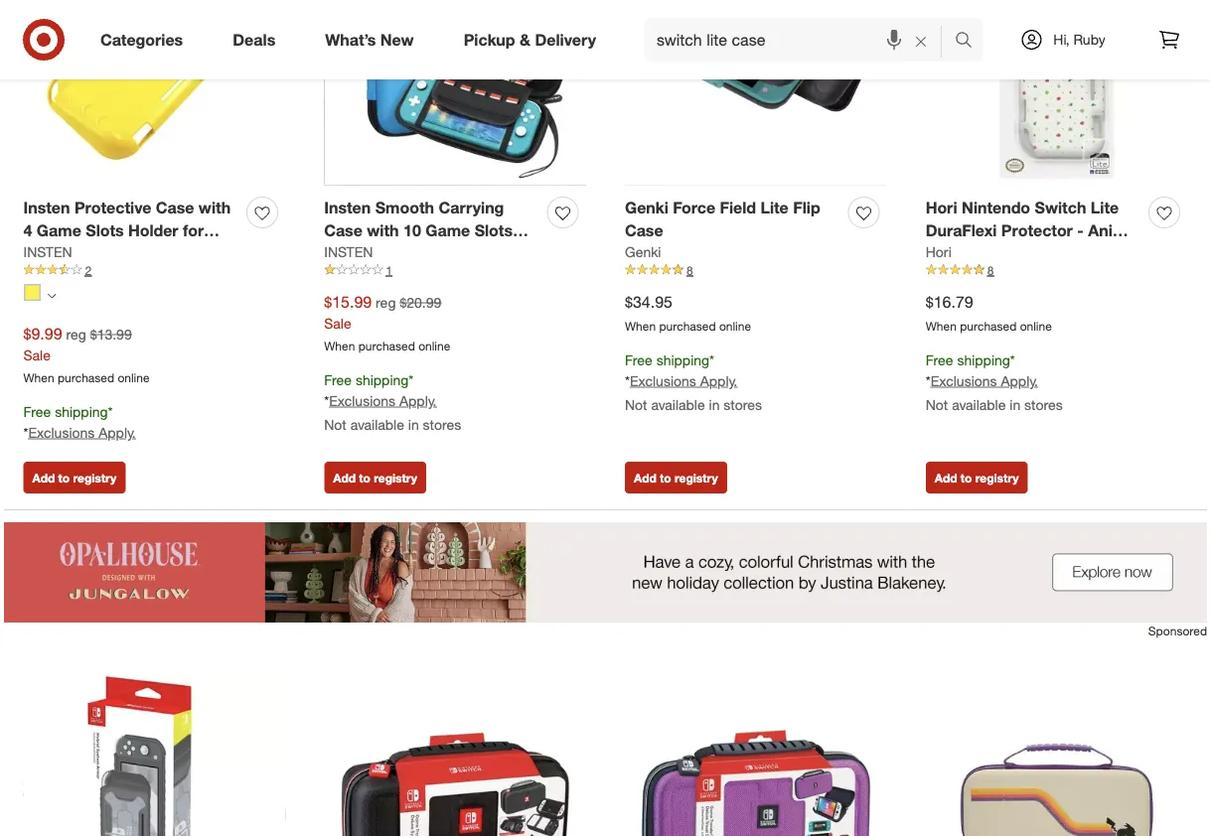 Task type: describe. For each thing, give the bounding box(es) containing it.
$9.99 reg $13.99 sale when purchased online
[[23, 324, 150, 385]]

sponsored
[[1148, 624, 1207, 639]]

search button
[[946, 18, 994, 66]]

shipping down $34.95 when purchased online on the right top
[[656, 351, 709, 369]]

$34.95
[[625, 292, 673, 312]]

add to registry for third the add to registry button from right
[[333, 470, 417, 485]]

1 link
[[324, 262, 586, 279]]

crossing
[[926, 244, 994, 263]]

2 add to registry button from the left
[[324, 462, 426, 494]]

shipping inside free shipping * * exclusions apply.
[[55, 403, 108, 420]]

genki link
[[625, 242, 661, 262]]

insten link for $9.99
[[23, 242, 72, 262]]

ruby
[[1074, 31, 1106, 48]]

to for fourth the add to registry button from the left
[[961, 470, 972, 485]]

what's
[[325, 30, 376, 49]]

free shipping * * exclusions apply. not available in stores for $16.79
[[926, 351, 1063, 413]]

horizons
[[1036, 244, 1103, 263]]

purchased inside $34.95 when purchased online
[[659, 319, 716, 333]]

in for $16.79
[[1010, 396, 1021, 413]]

yellow image
[[24, 285, 40, 300]]

1 add to registry button from the left
[[23, 462, 125, 494]]

add to registry for first the add to registry button
[[32, 470, 117, 485]]

to for first the add to registry button
[[58, 470, 70, 485]]

genki for genki force field lite flip case
[[625, 198, 668, 218]]

available for $34.95
[[651, 396, 705, 413]]

free for exclusions apply. link corresponding to insten
[[324, 371, 352, 388]]

all colors image
[[47, 292, 56, 301]]

what's new link
[[308, 18, 439, 62]]

animal
[[1088, 221, 1140, 240]]

to for third the add to registry button from right
[[359, 470, 370, 485]]

when inside $9.99 reg $13.99 sale when purchased online
[[23, 370, 54, 385]]

insten for $15.99
[[324, 243, 373, 260]]

insten for $9.99
[[23, 243, 72, 260]]

hori for hori
[[926, 243, 952, 260]]

free for exclusions apply. link related to hori
[[926, 351, 953, 369]]

hori nintendo switch lite duraflexi protector - animal crossing new horizons link
[[926, 197, 1141, 263]]

sale for $9.99
[[23, 346, 51, 364]]

exclusions for third the add to registry button from left
[[630, 372, 696, 389]]

add for first the add to registry button
[[32, 470, 55, 485]]

exclusions for third the add to registry button from right
[[329, 392, 396, 409]]

lite for field
[[761, 198, 789, 218]]

0 horizontal spatial not
[[324, 416, 347, 433]]

exclusions for fourth the add to registry button from the left
[[931, 372, 997, 389]]

2 link
[[23, 262, 285, 279]]

all colors element
[[47, 289, 56, 301]]

reg for $15.99
[[376, 294, 396, 311]]

exclusions apply. link for hori
[[931, 372, 1038, 389]]

stores for $16.79
[[1024, 396, 1063, 413]]

in for $34.95
[[709, 396, 720, 413]]

flip
[[793, 198, 820, 218]]

categories
[[100, 30, 183, 49]]

$13.99
[[90, 326, 132, 343]]

0 horizontal spatial free shipping * * exclusions apply. not available in stores
[[324, 371, 461, 433]]

purchased inside $9.99 reg $13.99 sale when purchased online
[[58, 370, 114, 385]]

apply. for exclusions apply. link corresponding to insten
[[399, 392, 437, 409]]

hori for hori nintendo switch lite duraflexi protector - animal crossing new horizons
[[926, 198, 957, 218]]

purchased inside "$15.99 reg $20.99 sale when purchased online"
[[358, 338, 415, 353]]

pickup & delivery link
[[447, 18, 621, 62]]

what's new
[[325, 30, 414, 49]]

exclusions apply. link for genki
[[630, 372, 738, 389]]

when inside $16.79 when purchased online
[[926, 319, 957, 333]]

free shipping * * exclusions apply. not available in stores for $34.95
[[625, 351, 762, 413]]

0 horizontal spatial available
[[350, 416, 404, 433]]

registry for first the add to registry button
[[73, 470, 117, 485]]

1
[[386, 263, 392, 278]]

2
[[85, 263, 92, 278]]

deals
[[233, 30, 275, 49]]

$20.99
[[400, 294, 441, 311]]

exclusions apply. link for insten
[[329, 392, 437, 409]]



Task type: vqa. For each thing, say whether or not it's contained in the screenshot.
online inside the $15.99 reg $20.99 Sale When purchased online
yes



Task type: locate. For each thing, give the bounding box(es) containing it.
8
[[687, 263, 693, 278], [987, 263, 994, 278]]

sale
[[324, 315, 351, 332], [23, 346, 51, 364]]

apply. down "$15.99 reg $20.99 sale when purchased online"
[[399, 392, 437, 409]]

lite left "flip"
[[761, 198, 789, 218]]

nintendo switch game traveler deluxe case - purple image
[[625, 675, 887, 837], [625, 675, 887, 837]]

3 add to registry from the left
[[634, 470, 718, 485]]

1 horizontal spatial in
[[709, 396, 720, 413]]

delivery
[[535, 30, 596, 49]]

deals link
[[216, 18, 300, 62]]

protector
[[1001, 221, 1073, 240]]

exclusions inside free shipping * * exclusions apply.
[[28, 424, 95, 441]]

exclusions for first the add to registry button
[[28, 424, 95, 441]]

apply. down $34.95 when purchased online on the right top
[[700, 372, 738, 389]]

add for third the add to registry button from right
[[333, 470, 356, 485]]

2 to from the left
[[359, 470, 370, 485]]

purchased up free shipping * * exclusions apply.
[[58, 370, 114, 385]]

hori link
[[926, 242, 952, 262]]

categories link
[[83, 18, 208, 62]]

1 insten link from the left
[[23, 242, 72, 262]]

1 vertical spatial genki
[[625, 243, 661, 260]]

exclusions down "$15.99 reg $20.99 sale when purchased online"
[[329, 392, 396, 409]]

not
[[625, 396, 647, 413], [926, 396, 948, 413], [324, 416, 347, 433]]

pickup & delivery
[[464, 30, 596, 49]]

insten link for $15.99
[[324, 242, 373, 262]]

8 link for switch
[[926, 262, 1188, 279]]

free for exclusions apply. link for genki
[[625, 351, 653, 369]]

free shipping * * exclusions apply. not available in stores down $34.95 when purchased online on the right top
[[625, 351, 762, 413]]

apply.
[[700, 372, 738, 389], [1001, 372, 1038, 389], [399, 392, 437, 409], [99, 424, 136, 441]]

1 insten from the left
[[23, 243, 72, 260]]

0 vertical spatial sale
[[324, 315, 351, 332]]

online inside $34.95 when purchased online
[[719, 319, 751, 333]]

2 add to registry from the left
[[333, 470, 417, 485]]

case
[[625, 221, 663, 240]]

advertisement region
[[4, 522, 1207, 623]]

online inside $16.79 when purchased online
[[1020, 319, 1052, 333]]

2 lite from the left
[[1091, 198, 1119, 218]]

reg for $9.99
[[66, 326, 86, 343]]

hori inside hori nintendo switch lite duraflexi protector - animal crossing new horizons
[[926, 198, 957, 218]]

1 horizontal spatial insten link
[[324, 242, 373, 262]]

insten protective case with 4 game slots holder for nintendo switch lite - shockproof cover accessories image
[[23, 0, 285, 185], [23, 0, 285, 185]]

1 8 from the left
[[687, 263, 693, 278]]

insten link
[[23, 242, 72, 262], [324, 242, 373, 262]]

4 add from the left
[[935, 470, 957, 485]]

genki force field lite flip case
[[625, 198, 820, 240]]

$34.95 when purchased online
[[625, 292, 751, 333]]

1 horizontal spatial not
[[625, 396, 647, 413]]

genki down case
[[625, 243, 661, 260]]

2 horizontal spatial stores
[[1024, 396, 1063, 413]]

hi, ruby
[[1054, 31, 1106, 48]]

3 to from the left
[[660, 470, 671, 485]]

registry for fourth the add to registry button from the left
[[975, 470, 1019, 485]]

add for fourth the add to registry button from the left
[[935, 470, 957, 485]]

genki up case
[[625, 198, 668, 218]]

new inside hori nintendo switch lite duraflexi protector - animal crossing new horizons
[[998, 244, 1032, 263]]

8 for $16.79
[[987, 263, 994, 278]]

search
[[946, 32, 994, 51]]

hori down duraflexi
[[926, 243, 952, 260]]

8 link for field
[[625, 262, 887, 279]]

2 8 from the left
[[987, 263, 994, 278]]

1 add from the left
[[32, 470, 55, 485]]

hi,
[[1054, 31, 1070, 48]]

8 link down protector
[[926, 262, 1188, 279]]

nintendo switch oled model system case - black image
[[324, 675, 586, 837], [324, 675, 586, 837]]

apply. for exclusions apply. link for genki
[[700, 372, 738, 389]]

*
[[709, 351, 714, 369], [1010, 351, 1015, 369], [409, 371, 414, 388], [625, 372, 630, 389], [926, 372, 931, 389], [324, 392, 329, 409], [108, 403, 113, 420], [23, 424, 28, 441]]

free shipping * * exclusions apply. not available in stores
[[625, 351, 762, 413], [926, 351, 1063, 413], [324, 371, 461, 433]]

2 horizontal spatial free shipping * * exclusions apply. not available in stores
[[926, 351, 1063, 413]]

add to registry button
[[23, 462, 125, 494], [324, 462, 426, 494], [625, 462, 727, 494], [926, 462, 1028, 494]]

reg inside $9.99 reg $13.99 sale when purchased online
[[66, 326, 86, 343]]

exclusions down $34.95 when purchased online on the right top
[[630, 372, 696, 389]]

4 to from the left
[[961, 470, 972, 485]]

1 horizontal spatial available
[[651, 396, 705, 413]]

1 vertical spatial hori
[[926, 243, 952, 260]]

when down the $15.99
[[324, 338, 355, 353]]

-
[[1077, 221, 1084, 240]]

add for third the add to registry button from left
[[634, 470, 657, 485]]

available for $16.79
[[952, 396, 1006, 413]]

free shipping * * exclusions apply.
[[23, 403, 136, 441]]

sale inside $9.99 reg $13.99 sale when purchased online
[[23, 346, 51, 364]]

3 add from the left
[[634, 470, 657, 485]]

genki force field lite flip case image
[[625, 0, 887, 185], [625, 0, 887, 185]]

1 horizontal spatial free shipping * * exclusions apply. not available in stores
[[625, 351, 762, 413]]

to
[[58, 470, 70, 485], [359, 470, 370, 485], [660, 470, 671, 485], [961, 470, 972, 485]]

lite inside genki force field lite flip case
[[761, 198, 789, 218]]

force
[[673, 198, 716, 218]]

4 registry from the left
[[975, 470, 1019, 485]]

in
[[709, 396, 720, 413], [1010, 396, 1021, 413], [408, 416, 419, 433]]

new right what's
[[380, 30, 414, 49]]

free shipping * * exclusions apply. not available in stores down $16.79 when purchased online
[[926, 351, 1063, 413]]

0 vertical spatial reg
[[376, 294, 396, 311]]

hori up duraflexi
[[926, 198, 957, 218]]

0 horizontal spatial 8
[[687, 263, 693, 278]]

exclusions apply. link
[[630, 372, 738, 389], [931, 372, 1038, 389], [329, 392, 437, 409], [28, 424, 136, 441]]

stores
[[724, 396, 762, 413], [1024, 396, 1063, 413], [423, 416, 461, 433]]

purchased down $34.95
[[659, 319, 716, 333]]

nintendo
[[962, 198, 1030, 218]]

hori nintendo switch lite duraflexi protector - animal crossing new horizons image
[[926, 0, 1188, 185], [926, 0, 1188, 185]]

sale down the $15.99
[[324, 315, 351, 332]]

add to registry for third the add to registry button from left
[[634, 470, 718, 485]]

hori
[[926, 198, 957, 218], [926, 243, 952, 260]]

2 horizontal spatial not
[[926, 396, 948, 413]]

registry for third the add to registry button from right
[[374, 470, 417, 485]]

1 vertical spatial sale
[[23, 346, 51, 364]]

hori nintendo switch lite duraflexi protector - animal crossing new horizons
[[926, 198, 1140, 263]]

2 add from the left
[[333, 470, 356, 485]]

shipping down "$15.99 reg $20.99 sale when purchased online"
[[356, 371, 409, 388]]

field
[[720, 198, 756, 218]]

online inside $9.99 reg $13.99 sale when purchased online
[[118, 370, 150, 385]]

apply. down $9.99 reg $13.99 sale when purchased online
[[99, 424, 136, 441]]

purchased
[[659, 319, 716, 333], [960, 319, 1017, 333], [358, 338, 415, 353], [58, 370, 114, 385]]

reg down 1
[[376, 294, 396, 311]]

purchased inside $16.79 when purchased online
[[960, 319, 1017, 333]]

1 genki from the top
[[625, 198, 668, 218]]

add
[[32, 470, 55, 485], [333, 470, 356, 485], [634, 470, 657, 485], [935, 470, 957, 485]]

free down "$15.99 reg $20.99 sale when purchased online"
[[324, 371, 352, 388]]

exclusions down $9.99 reg $13.99 sale when purchased online
[[28, 424, 95, 441]]

stores for $34.95
[[724, 396, 762, 413]]

reg
[[376, 294, 396, 311], [66, 326, 86, 343]]

1 horizontal spatial 8 link
[[926, 262, 1188, 279]]

insten link up all colors element
[[23, 242, 72, 262]]

exclusions apply. link down $16.79 when purchased online
[[931, 372, 1038, 389]]

3 registry from the left
[[675, 470, 718, 485]]

free down $34.95
[[625, 351, 653, 369]]

1 horizontal spatial reg
[[376, 294, 396, 311]]

1 horizontal spatial stores
[[724, 396, 762, 413]]

4 add to registry from the left
[[935, 470, 1019, 485]]

genki force field lite flip case link
[[625, 197, 840, 242]]

apply. for exclusions apply. link related to hori
[[1001, 372, 1038, 389]]

hori nintendo switch lite hybrid system armor image
[[23, 675, 285, 837], [23, 675, 285, 837]]

free shipping * * exclusions apply. not available in stores down "$15.99 reg $20.99 sale when purchased online"
[[324, 371, 461, 433]]

1 registry from the left
[[73, 470, 117, 485]]

add to registry for fourth the add to registry button from the left
[[935, 470, 1019, 485]]

lite up animal
[[1091, 198, 1119, 218]]

reg right $9.99
[[66, 326, 86, 343]]

$15.99
[[324, 292, 372, 312]]

1 hori from the top
[[926, 198, 957, 218]]

1 horizontal spatial lite
[[1091, 198, 1119, 218]]

$16.79 when purchased online
[[926, 292, 1052, 333]]

when down $16.79
[[926, 319, 957, 333]]

lite inside hori nintendo switch lite duraflexi protector - animal crossing new horizons
[[1091, 198, 1119, 218]]

2 8 link from the left
[[926, 262, 1188, 279]]

0 vertical spatial genki
[[625, 198, 668, 218]]

available
[[651, 396, 705, 413], [952, 396, 1006, 413], [350, 416, 404, 433]]

genki for genki
[[625, 243, 661, 260]]

$16.79
[[926, 292, 973, 312]]

2 insten from the left
[[324, 243, 373, 260]]

shipping down $16.79 when purchased online
[[957, 351, 1010, 369]]

1 lite from the left
[[761, 198, 789, 218]]

purchased down $16.79
[[960, 319, 1017, 333]]

shipping down $9.99 reg $13.99 sale when purchased online
[[55, 403, 108, 420]]

2 hori from the top
[[926, 243, 952, 260]]

0 horizontal spatial in
[[408, 416, 419, 433]]

1 vertical spatial reg
[[66, 326, 86, 343]]

2 insten link from the left
[[324, 242, 373, 262]]

1 vertical spatial new
[[998, 244, 1032, 263]]

$9.99
[[23, 324, 62, 344]]

free inside free shipping * * exclusions apply.
[[23, 403, 51, 420]]

2 horizontal spatial available
[[952, 396, 1006, 413]]

0 horizontal spatial sale
[[23, 346, 51, 364]]

0 horizontal spatial stores
[[423, 416, 461, 433]]

not for $16.79
[[926, 396, 948, 413]]

sale inside "$15.99 reg $20.99 sale when purchased online"
[[324, 315, 351, 332]]

&
[[520, 30, 531, 49]]

1 8 link from the left
[[625, 262, 887, 279]]

2 registry from the left
[[374, 470, 417, 485]]

lite for switch
[[1091, 198, 1119, 218]]

not for $34.95
[[625, 396, 647, 413]]

genki
[[625, 198, 668, 218], [625, 243, 661, 260]]

exclusions apply. link down $34.95 when purchased online on the right top
[[630, 372, 738, 389]]

free down $16.79
[[926, 351, 953, 369]]

when
[[625, 319, 656, 333], [926, 319, 957, 333], [324, 338, 355, 353], [23, 370, 54, 385]]

exclusions down $16.79 when purchased online
[[931, 372, 997, 389]]

insten smooth carrying case with 10 game slots holder for nintendo switch lite - portable & protective travel cover accessories, blue image
[[324, 0, 586, 185], [324, 0, 586, 185]]

8 up $34.95 when purchased online on the right top
[[687, 263, 693, 278]]

duraflexi
[[926, 221, 997, 240]]

1 horizontal spatial 8
[[987, 263, 994, 278]]

8 for $34.95
[[687, 263, 693, 278]]

insten
[[23, 243, 72, 260], [324, 243, 373, 260]]

0 horizontal spatial reg
[[66, 326, 86, 343]]

free
[[625, 351, 653, 369], [926, 351, 953, 369], [324, 371, 352, 388], [23, 403, 51, 420]]

genki inside genki force field lite flip case
[[625, 198, 668, 218]]

0 horizontal spatial insten link
[[23, 242, 72, 262]]

2 genki from the top
[[625, 243, 661, 260]]

registry
[[73, 470, 117, 485], [374, 470, 417, 485], [675, 470, 718, 485], [975, 470, 1019, 485]]

0 horizontal spatial insten
[[23, 243, 72, 260]]

online inside "$15.99 reg $20.99 sale when purchased online"
[[418, 338, 450, 353]]

free down $9.99 reg $13.99 sale when purchased online
[[23, 403, 51, 420]]

0 vertical spatial new
[[380, 30, 414, 49]]

lite
[[761, 198, 789, 218], [1091, 198, 1119, 218]]

switch
[[1035, 198, 1086, 218]]

1 to from the left
[[58, 470, 70, 485]]

1 horizontal spatial new
[[998, 244, 1032, 263]]

add to registry
[[32, 470, 117, 485], [333, 470, 417, 485], [634, 470, 718, 485], [935, 470, 1019, 485]]

reg inside "$15.99 reg $20.99 sale when purchased online"
[[376, 294, 396, 311]]

shipping
[[656, 351, 709, 369], [957, 351, 1010, 369], [356, 371, 409, 388], [55, 403, 108, 420]]

insten up the $15.99
[[324, 243, 373, 260]]

3 add to registry button from the left
[[625, 462, 727, 494]]

exclusions
[[630, 372, 696, 389], [931, 372, 997, 389], [329, 392, 396, 409], [28, 424, 95, 441]]

sale down $9.99
[[23, 346, 51, 364]]

4 add to registry button from the left
[[926, 462, 1028, 494]]

when down $34.95
[[625, 319, 656, 333]]

insten link up the $15.99
[[324, 242, 373, 262]]

exclusions apply. link down $9.99 reg $13.99 sale when purchased online
[[28, 424, 136, 441]]

8 link down 'genki force field lite flip case' 'link'
[[625, 262, 887, 279]]

registry for third the add to registry button from left
[[675, 470, 718, 485]]

to for third the add to registry button from left
[[660, 470, 671, 485]]

new
[[380, 30, 414, 49], [998, 244, 1032, 263]]

1 horizontal spatial insten
[[324, 243, 373, 260]]

What can we help you find? suggestions appear below search field
[[645, 18, 960, 62]]

8 up $16.79 when purchased online
[[987, 263, 994, 278]]

0 vertical spatial hori
[[926, 198, 957, 218]]

when inside $34.95 when purchased online
[[625, 319, 656, 333]]

apply. inside free shipping * * exclusions apply.
[[99, 424, 136, 441]]

insten up all colors element
[[23, 243, 72, 260]]

new down protector
[[998, 244, 1032, 263]]

0 horizontal spatial new
[[380, 30, 414, 49]]

8 link
[[625, 262, 887, 279], [926, 262, 1188, 279]]

pickup
[[464, 30, 515, 49]]

1 horizontal spatial sale
[[324, 315, 351, 332]]

apply. down $16.79 when purchased online
[[1001, 372, 1038, 389]]

sale for $15.99
[[324, 315, 351, 332]]

purchased down $20.99
[[358, 338, 415, 353]]

0 horizontal spatial lite
[[761, 198, 789, 218]]

when down $9.99
[[23, 370, 54, 385]]

exclusions apply. link down "$15.99 reg $20.99 sale when purchased online"
[[329, 392, 437, 409]]

1 add to registry from the left
[[32, 470, 117, 485]]

2 horizontal spatial in
[[1010, 396, 1021, 413]]

powera protection case for nintendo switch - retro pikachu image
[[926, 675, 1188, 837], [926, 675, 1188, 837]]

online
[[719, 319, 751, 333], [1020, 319, 1052, 333], [418, 338, 450, 353], [118, 370, 150, 385]]

0 horizontal spatial 8 link
[[625, 262, 887, 279]]

$15.99 reg $20.99 sale when purchased online
[[324, 292, 450, 353]]

when inside "$15.99 reg $20.99 sale when purchased online"
[[324, 338, 355, 353]]



